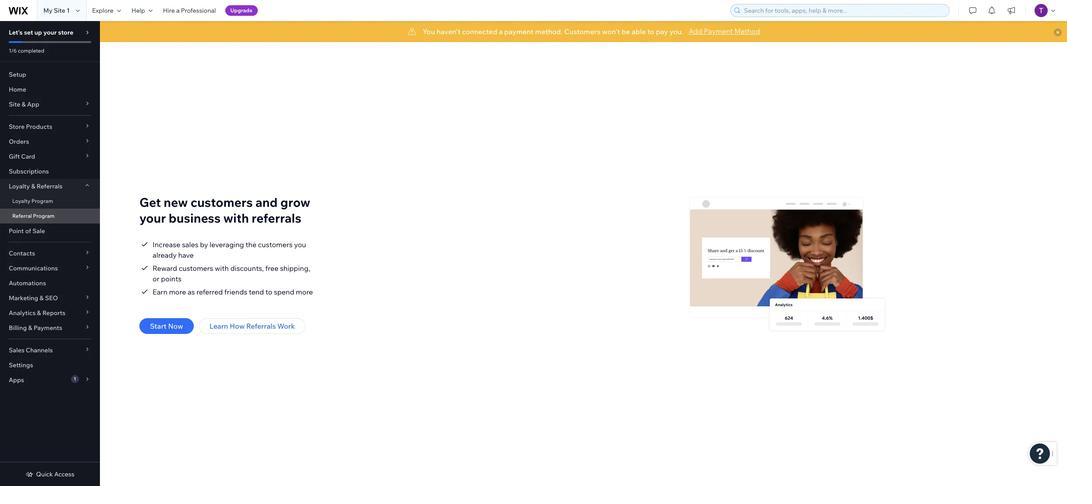 Task type: locate. For each thing, give the bounding box(es) containing it.
contacts
[[9, 249, 35, 257]]

billing & payments
[[9, 324, 62, 332]]

1 horizontal spatial a
[[499, 27, 503, 36]]

& inside 'dropdown button'
[[22, 100, 26, 108]]

& left app
[[22, 100, 26, 108]]

discounts,
[[230, 264, 264, 272]]

& left "seo" at left
[[40, 294, 44, 302]]

point of sale
[[9, 227, 45, 235]]

with inside the get new customers and grow your business with referrals
[[223, 210, 249, 226]]

automations
[[9, 279, 46, 287]]

billing
[[9, 324, 27, 332]]

1 vertical spatial loyalty
[[12, 198, 30, 204]]

0 vertical spatial customers
[[191, 194, 253, 210]]

settings
[[9, 361, 33, 369]]

referrals right how
[[246, 322, 276, 330]]

1 vertical spatial with
[[215, 264, 229, 272]]

1 horizontal spatial your
[[139, 210, 166, 226]]

your right up
[[43, 28, 57, 36]]

with inside increase sales by leveraging the customers you already have reward customers with discounts, free shipping, or points earn more as referred friends tend to spend more
[[215, 264, 229, 272]]

site right my
[[54, 7, 65, 14]]

more right spend
[[296, 287, 313, 296]]

increase sales by leveraging the customers you already have reward customers with discounts, free shipping, or points earn more as referred friends tend to spend more
[[153, 240, 313, 296]]

with up leveraging
[[223, 210, 249, 226]]

customers inside the get new customers and grow your business with referrals
[[191, 194, 253, 210]]

& left reports on the left of the page
[[37, 309, 41, 317]]

1 down settings "link"
[[74, 376, 76, 382]]

to right tend
[[266, 287, 272, 296]]

0 horizontal spatial a
[[176, 7, 180, 14]]

with
[[223, 210, 249, 226], [215, 264, 229, 272]]

1 vertical spatial to
[[266, 287, 272, 296]]

0 vertical spatial to
[[647, 27, 654, 36]]

program for referral program
[[33, 213, 55, 219]]

leveraging
[[210, 240, 244, 249]]

automations link
[[0, 276, 100, 291]]

hire
[[163, 7, 175, 14]]

1 horizontal spatial to
[[647, 27, 654, 36]]

start
[[150, 322, 167, 330]]

explore
[[92, 7, 113, 14]]

hire a professional link
[[158, 0, 221, 21]]

1 horizontal spatial 1
[[74, 376, 76, 382]]

0 vertical spatial with
[[223, 210, 249, 226]]

&
[[22, 100, 26, 108], [31, 182, 35, 190], [40, 294, 44, 302], [37, 309, 41, 317], [28, 324, 32, 332]]

more
[[169, 287, 186, 296], [296, 287, 313, 296]]

method
[[734, 27, 760, 36]]

store products
[[9, 123, 52, 131]]

setup
[[9, 71, 26, 78]]

site down home
[[9, 100, 20, 108]]

1 vertical spatial customers
[[258, 240, 293, 249]]

1 vertical spatial program
[[33, 213, 55, 219]]

0 vertical spatial loyalty
[[9, 182, 30, 190]]

1 vertical spatial 1
[[74, 376, 76, 382]]

program up sale
[[33, 213, 55, 219]]

a left payment
[[499, 27, 503, 36]]

1 right my
[[67, 7, 70, 14]]

subscriptions
[[9, 167, 49, 175]]

customers up the free
[[258, 240, 293, 249]]

your inside the sidebar element
[[43, 28, 57, 36]]

communications button
[[0, 261, 100, 276]]

up
[[34, 28, 42, 36]]

referrals up loyalty program "link"
[[37, 182, 63, 190]]

get
[[139, 194, 161, 210]]

referral program link
[[0, 209, 100, 224]]

& for billing
[[28, 324, 32, 332]]

program inside "link"
[[31, 198, 53, 204]]

of
[[25, 227, 31, 235]]

your down get
[[139, 210, 166, 226]]

loyalty inside "link"
[[12, 198, 30, 204]]

add
[[689, 27, 702, 36]]

start now button
[[139, 318, 194, 334]]

1 horizontal spatial referrals
[[246, 322, 276, 330]]

site & app button
[[0, 97, 100, 112]]

products
[[26, 123, 52, 131]]

referrals inside 'link'
[[246, 322, 276, 330]]

my
[[43, 7, 52, 14]]

loyalty & referrals
[[9, 182, 63, 190]]

0 horizontal spatial to
[[266, 287, 272, 296]]

free
[[265, 264, 278, 272]]

to left pay
[[647, 27, 654, 36]]

have
[[178, 251, 194, 259]]

1 vertical spatial site
[[9, 100, 20, 108]]

connected
[[462, 27, 497, 36]]

0 vertical spatial your
[[43, 28, 57, 36]]

2 vertical spatial customers
[[179, 264, 213, 272]]

learn
[[209, 322, 228, 330]]

to
[[647, 27, 654, 36], [266, 287, 272, 296]]

sales channels
[[9, 346, 53, 354]]

0 vertical spatial program
[[31, 198, 53, 204]]

loyalty for loyalty program
[[12, 198, 30, 204]]

program down loyalty & referrals
[[31, 198, 53, 204]]

haven't
[[437, 27, 460, 36]]

1 vertical spatial your
[[139, 210, 166, 226]]

settings link
[[0, 358, 100, 373]]

customers
[[564, 27, 600, 36]]

you
[[294, 240, 306, 249]]

referrals
[[37, 182, 63, 190], [246, 322, 276, 330]]

with down leveraging
[[215, 264, 229, 272]]

2 more from the left
[[296, 287, 313, 296]]

store
[[58, 28, 73, 36]]

referrals inside popup button
[[37, 182, 63, 190]]

learn how referrals work
[[209, 322, 295, 330]]

1 vertical spatial referrals
[[246, 322, 276, 330]]

0 horizontal spatial more
[[169, 287, 186, 296]]

site
[[54, 7, 65, 14], [9, 100, 20, 108]]

a right hire
[[176, 7, 180, 14]]

loyalty up "referral"
[[12, 198, 30, 204]]

app
[[27, 100, 39, 108]]

0 horizontal spatial site
[[9, 100, 20, 108]]

0 vertical spatial 1
[[67, 7, 70, 14]]

loyalty down subscriptions
[[9, 182, 30, 190]]

billing & payments button
[[0, 320, 100, 335]]

& for analytics
[[37, 309, 41, 317]]

1 horizontal spatial site
[[54, 7, 65, 14]]

1 vertical spatial a
[[499, 27, 503, 36]]

loyalty & referrals button
[[0, 179, 100, 194]]

sidebar element
[[0, 21, 100, 486]]

loyalty inside popup button
[[9, 182, 30, 190]]

learn how referrals work link
[[199, 318, 305, 334]]

1 horizontal spatial more
[[296, 287, 313, 296]]

quick
[[36, 470, 53, 478]]

program
[[31, 198, 53, 204], [33, 213, 55, 219]]

quick access
[[36, 470, 74, 478]]

spend
[[274, 287, 294, 296]]

program for loyalty program
[[31, 198, 53, 204]]

alert
[[100, 21, 1067, 42]]

& right billing at the left bottom of the page
[[28, 324, 32, 332]]

customers up business
[[191, 194, 253, 210]]

0 horizontal spatial referrals
[[37, 182, 63, 190]]

completed
[[18, 47, 44, 54]]

0 vertical spatial a
[[176, 7, 180, 14]]

quick access button
[[26, 470, 74, 478]]

site & app
[[9, 100, 39, 108]]

0 vertical spatial referrals
[[37, 182, 63, 190]]

loyalty
[[9, 182, 30, 190], [12, 198, 30, 204]]

& up "loyalty program"
[[31, 182, 35, 190]]

a
[[176, 7, 180, 14], [499, 27, 503, 36]]

0 horizontal spatial your
[[43, 28, 57, 36]]

or
[[153, 274, 159, 283]]

& for marketing
[[40, 294, 44, 302]]

more left as
[[169, 287, 186, 296]]

customers down the have
[[179, 264, 213, 272]]

& inside dropdown button
[[40, 294, 44, 302]]

start now
[[150, 322, 183, 330]]

customers
[[191, 194, 253, 210], [258, 240, 293, 249], [179, 264, 213, 272]]



Task type: vqa. For each thing, say whether or not it's contained in the screenshot.
"a"
yes



Task type: describe. For each thing, give the bounding box(es) containing it.
let's set up your store
[[9, 28, 73, 36]]

to inside alert
[[647, 27, 654, 36]]

analytics
[[9, 309, 36, 317]]

card
[[21, 153, 35, 160]]

home link
[[0, 82, 100, 97]]

payments
[[34, 324, 62, 332]]

marketing
[[9, 294, 38, 302]]

sale
[[32, 227, 45, 235]]

Search for tools, apps, help & more... field
[[741, 4, 946, 17]]

1/6 completed
[[9, 47, 44, 54]]

reward
[[153, 264, 177, 272]]

earn
[[153, 287, 167, 296]]

referrals for &
[[37, 182, 63, 190]]

point
[[9, 227, 24, 235]]

& for loyalty
[[31, 182, 35, 190]]

the
[[246, 240, 256, 249]]

contacts button
[[0, 246, 100, 261]]

tend
[[249, 287, 264, 296]]

points
[[161, 274, 182, 283]]

already
[[153, 251, 177, 259]]

seo
[[45, 294, 58, 302]]

0 vertical spatial site
[[54, 7, 65, 14]]

hire a professional
[[163, 7, 216, 14]]

1 more from the left
[[169, 287, 186, 296]]

now
[[168, 322, 183, 330]]

upgrade
[[230, 7, 252, 14]]

you haven't connected a payment method. customers won't be able to pay you.
[[423, 27, 683, 36]]

be
[[622, 27, 630, 36]]

a inside alert
[[499, 27, 503, 36]]

won't
[[602, 27, 620, 36]]

home
[[9, 85, 26, 93]]

gift card button
[[0, 149, 100, 164]]

sales
[[182, 240, 198, 249]]

you
[[423, 27, 435, 36]]

subscriptions link
[[0, 164, 100, 179]]

work
[[277, 322, 295, 330]]

loyalty program link
[[0, 194, 100, 209]]

as
[[188, 287, 195, 296]]

referral program
[[12, 213, 55, 219]]

referral
[[12, 213, 32, 219]]

1 inside the sidebar element
[[74, 376, 76, 382]]

gift card
[[9, 153, 35, 160]]

referrals
[[252, 210, 301, 226]]

0 horizontal spatial 1
[[67, 7, 70, 14]]

add payment method link
[[689, 26, 760, 36]]

business
[[169, 210, 221, 226]]

orders
[[9, 138, 29, 146]]

my site 1
[[43, 7, 70, 14]]

payment
[[704, 27, 733, 36]]

payment
[[504, 27, 534, 36]]

able
[[632, 27, 646, 36]]

gift
[[9, 153, 20, 160]]

increase
[[153, 240, 180, 249]]

referrals for how
[[246, 322, 276, 330]]

shipping,
[[280, 264, 310, 272]]

add payment method
[[689, 27, 760, 36]]

referred
[[196, 287, 223, 296]]

grow
[[280, 194, 310, 210]]

reports
[[42, 309, 65, 317]]

site inside 'dropdown button'
[[9, 100, 20, 108]]

1/6
[[9, 47, 17, 54]]

to inside increase sales by leveraging the customers you already have reward customers with discounts, free shipping, or points earn more as referred friends tend to spend more
[[266, 287, 272, 296]]

your inside the get new customers and grow your business with referrals
[[139, 210, 166, 226]]

new
[[164, 194, 188, 210]]

alert containing add payment method
[[100, 21, 1067, 42]]

upgrade button
[[225, 5, 258, 16]]

loyalty for loyalty & referrals
[[9, 182, 30, 190]]

point of sale link
[[0, 224, 100, 238]]

communications
[[9, 264, 58, 272]]

how
[[230, 322, 245, 330]]

get new customers and grow your business with referrals
[[139, 194, 310, 226]]

store products button
[[0, 119, 100, 134]]

and
[[255, 194, 278, 210]]

method.
[[535, 27, 563, 36]]

marketing & seo
[[9, 294, 58, 302]]

& for site
[[22, 100, 26, 108]]

channels
[[26, 346, 53, 354]]

access
[[54, 470, 74, 478]]

marketing & seo button
[[0, 291, 100, 306]]

you.
[[669, 27, 683, 36]]

sales
[[9, 346, 24, 354]]

analytics & reports button
[[0, 306, 100, 320]]

let's
[[9, 28, 23, 36]]

help button
[[126, 0, 158, 21]]

pay
[[656, 27, 668, 36]]

friends
[[224, 287, 247, 296]]

professional
[[181, 7, 216, 14]]



